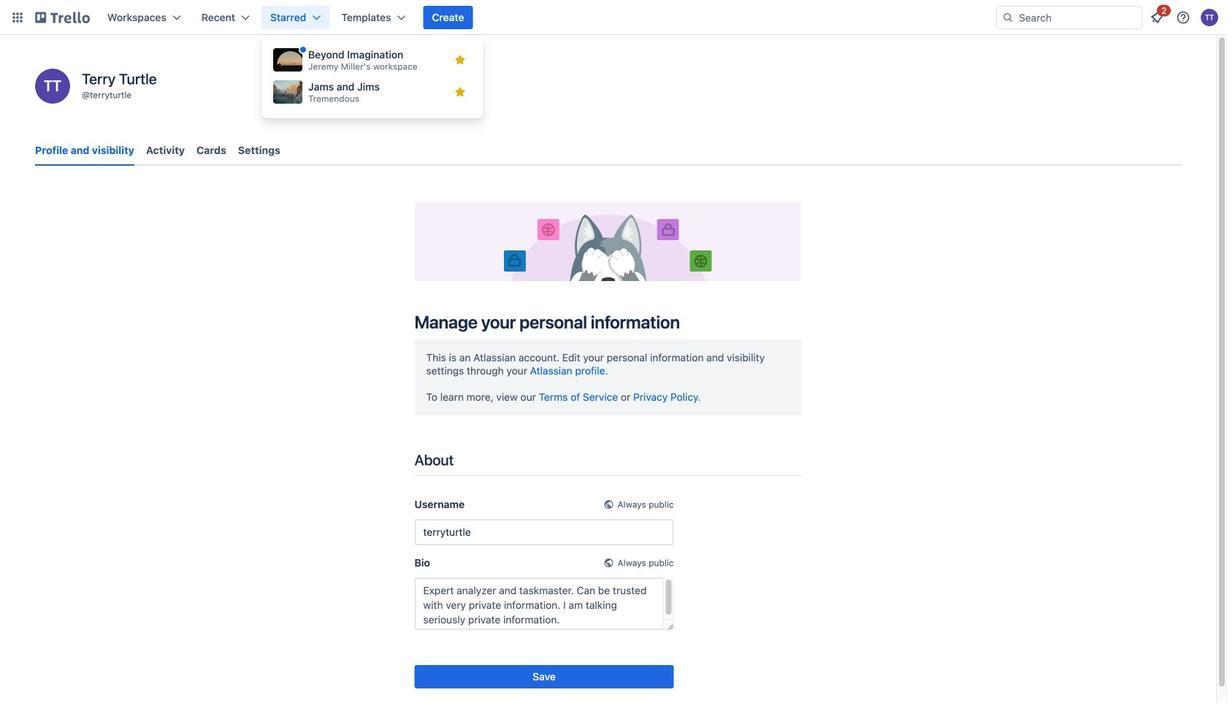Task type: locate. For each thing, give the bounding box(es) containing it.
terry turtle (terryturtle) image
[[1201, 9, 1219, 26], [35, 69, 70, 104]]

search image
[[1002, 12, 1014, 23]]

1 vertical spatial starred icon image
[[454, 86, 466, 98]]

None text field
[[415, 578, 674, 630]]

0 horizontal spatial terry turtle (terryturtle) image
[[35, 69, 70, 104]]

1 horizontal spatial terry turtle (terryturtle) image
[[1201, 9, 1219, 26]]

None text field
[[415, 519, 674, 546]]

primary element
[[0, 0, 1227, 35]]

0 vertical spatial terry turtle (terryturtle) image
[[1201, 9, 1219, 26]]

terry turtle (terryturtle) image down back to home image
[[35, 69, 70, 104]]

starred icon image
[[454, 54, 466, 66], [454, 86, 466, 98]]

terry turtle (terryturtle) image right open information menu icon
[[1201, 9, 1219, 26]]

0 vertical spatial starred icon image
[[454, 54, 466, 66]]

1 starred icon image from the top
[[454, 54, 466, 66]]

2 notifications image
[[1148, 9, 1166, 26]]



Task type: vqa. For each thing, say whether or not it's contained in the screenshot.
the leftmost 'Jeremy Miller (jeremymiller198)' icon
no



Task type: describe. For each thing, give the bounding box(es) containing it.
back to home image
[[35, 6, 90, 29]]

Search field
[[1014, 7, 1142, 28]]

open information menu image
[[1176, 10, 1191, 25]]

2 starred icon image from the top
[[454, 86, 466, 98]]

1 vertical spatial terry turtle (terryturtle) image
[[35, 69, 70, 104]]



